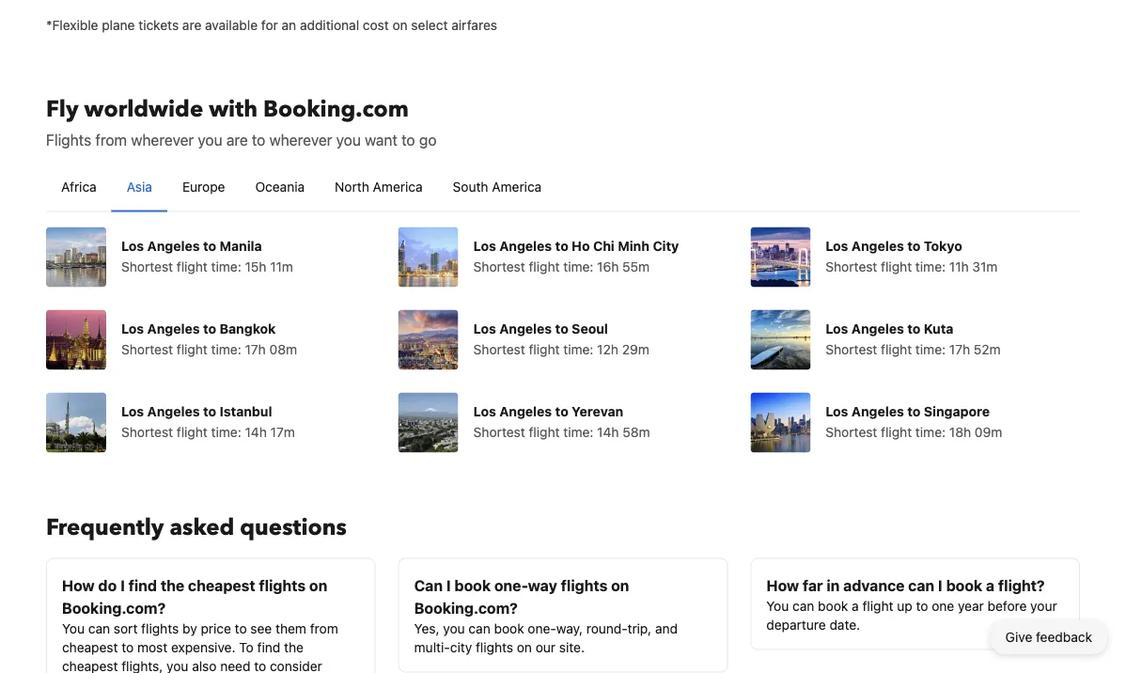 Task type: describe. For each thing, give the bounding box(es) containing it.
flights,
[[122, 659, 163, 673]]

year
[[958, 599, 984, 614]]

how for how far in advance can i book a flight?
[[767, 577, 799, 595]]

los angeles to yerevan image
[[398, 393, 459, 453]]

on right cost at the top of page
[[393, 17, 408, 33]]

i inside how far in advance can i book a flight? you can book a flight up to one year before your departure date.
[[939, 577, 943, 595]]

1 vertical spatial cheapest
[[62, 640, 118, 656]]

55m
[[623, 259, 650, 275]]

to inside los angeles to seoul shortest flight time: 12h 29m
[[555, 321, 569, 337]]

flight for los angeles to seoul shortest flight time: 12h 29m
[[529, 342, 560, 357]]

i inside can i book one-way flights on booking.com? yes, you can book one-way, round-trip, and multi-city flights on our site.
[[447, 577, 451, 595]]

1 vertical spatial one-
[[528, 621, 557, 637]]

angeles for singapore
[[852, 404, 905, 419]]

31m
[[973, 259, 998, 275]]

one
[[932, 599, 955, 614]]

can
[[414, 577, 443, 595]]

asia button
[[112, 163, 167, 212]]

need
[[220, 659, 251, 673]]

15h
[[245, 259, 267, 275]]

i inside how do i find the cheapest flights on booking.com? you can sort flights by price to see them from cheapest to most expensive. to find the cheapest flights, you also need to consid
[[120, 577, 125, 595]]

expensive.
[[171, 640, 236, 656]]

with
[[209, 95, 258, 126]]

europe button
[[167, 163, 240, 212]]

give feedback
[[1006, 630, 1093, 645]]

0 horizontal spatial a
[[852, 599, 859, 614]]

los angeles to tokyo image
[[751, 228, 811, 288]]

52m
[[974, 342, 1001, 357]]

from inside fly worldwide with booking.com flights from wherever you are to wherever you want to go
[[95, 131, 127, 149]]

yes,
[[414, 621, 440, 637]]

africa button
[[46, 163, 112, 212]]

angeles for yerevan
[[500, 404, 552, 419]]

round-
[[587, 621, 628, 637]]

los for los angeles to bangkok shortest flight time: 17h 08m
[[121, 321, 144, 337]]

los angeles to manila image
[[46, 228, 106, 288]]

time: for los angeles to singapore shortest flight time: 18h 09m
[[916, 425, 946, 440]]

angeles for kuta
[[852, 321, 905, 337]]

shortest for los angeles to manila shortest flight time: 15h 11m
[[121, 259, 173, 275]]

los for los angeles to seoul shortest flight time: 12h 29m
[[474, 321, 496, 337]]

angeles for istanbul
[[147, 404, 200, 419]]

before
[[988, 599, 1027, 614]]

los angeles to bangkok shortest flight time: 17h 08m
[[121, 321, 297, 357]]

north america
[[335, 179, 423, 195]]

los angeles to yerevan shortest flight time: 14h 58m
[[474, 404, 650, 440]]

how far in advance can i book a flight? you can book a flight up to one year before your departure date.
[[767, 577, 1058, 633]]

flights up 'most'
[[141, 621, 179, 637]]

are inside fly worldwide with booking.com flights from wherever you are to wherever you want to go
[[226, 131, 248, 149]]

los for los angeles to ho chi minh city shortest flight time: 16h 55m
[[474, 238, 496, 254]]

want
[[365, 131, 398, 149]]

time: for los angeles to bangkok shortest flight time: 17h 08m
[[211, 342, 241, 357]]

africa
[[61, 179, 97, 195]]

0 vertical spatial cheapest
[[188, 577, 255, 595]]

1 horizontal spatial a
[[987, 577, 995, 595]]

bangkok
[[220, 321, 276, 337]]

america for north america
[[373, 179, 423, 195]]

give feedback button
[[991, 621, 1108, 655]]

north america button
[[320, 163, 438, 212]]

los angeles to istanbul image
[[46, 393, 106, 453]]

asked
[[170, 513, 234, 544]]

booking.com
[[263, 95, 409, 126]]

you inside how do i find the cheapest flights on booking.com? you can sort flights by price to see them from cheapest to most expensive. to find the cheapest flights, you also need to consid
[[167, 659, 189, 673]]

you down booking.com
[[336, 131, 361, 149]]

tokyo
[[924, 238, 963, 254]]

flights right city at the bottom of page
[[476, 640, 514, 656]]

to down with
[[252, 131, 266, 149]]

book down in
[[818, 599, 849, 614]]

do
[[98, 577, 117, 595]]

minh
[[618, 238, 650, 254]]

1 wherever from the left
[[131, 131, 194, 149]]

tab list containing africa
[[46, 163, 1081, 213]]

far
[[803, 577, 823, 595]]

angeles for tokyo
[[852, 238, 905, 254]]

singapore
[[924, 404, 990, 419]]

los for los angeles to istanbul shortest flight time: 14h 17m
[[121, 404, 144, 419]]

flight for los angeles to singapore shortest flight time: 18h 09m
[[881, 425, 912, 440]]

to inside los angeles to manila shortest flight time: 15h 11m
[[203, 238, 216, 254]]

additional
[[300, 17, 359, 33]]

0 vertical spatial one-
[[495, 577, 528, 595]]

can up up
[[909, 577, 935, 595]]

can for booking.com?
[[469, 621, 491, 637]]

los for los angeles to yerevan shortest flight time: 14h 58m
[[474, 404, 496, 419]]

flights
[[46, 131, 91, 149]]

29m
[[622, 342, 650, 357]]

trip,
[[628, 621, 652, 637]]

los angeles to istanbul shortest flight time: 14h 17m
[[121, 404, 295, 440]]

flight inside how far in advance can i book a flight? you can book a flight up to one year before your departure date.
[[863, 599, 894, 614]]

17h for 52m
[[950, 342, 971, 357]]

feedback
[[1036, 630, 1093, 645]]

flight inside the los angeles to ho chi minh city shortest flight time: 16h 55m
[[529, 259, 560, 275]]

los angeles to tokyo shortest flight time: 11h 31m
[[826, 238, 998, 275]]

flight?
[[999, 577, 1045, 595]]

los for los angeles to manila shortest flight time: 15h 11m
[[121, 238, 144, 254]]

booking.com? inside how do i find the cheapest flights on booking.com? you can sort flights by price to see them from cheapest to most expensive. to find the cheapest flights, you also need to consid
[[62, 600, 166, 617]]

multi-
[[414, 640, 450, 656]]

kuta
[[924, 321, 954, 337]]

fly
[[46, 95, 79, 126]]

fly worldwide with booking.com flights from wherever you are to wherever you want to go
[[46, 95, 437, 149]]

to inside los angeles to singapore shortest flight time: 18h 09m
[[908, 404, 921, 419]]

flights right way
[[561, 577, 608, 595]]

can for a
[[793, 599, 815, 614]]

los angeles to kuta image
[[751, 310, 811, 371]]

flight for los angeles to istanbul shortest flight time: 14h 17m
[[177, 425, 208, 440]]

you for how far in advance can i book a flight?
[[767, 599, 789, 614]]

flight for los angeles to yerevan shortest flight time: 14h 58m
[[529, 425, 560, 440]]

to inside los angeles to kuta shortest flight time: 17h 52m
[[908, 321, 921, 337]]

time: for los angeles to tokyo shortest flight time: 11h 31m
[[916, 259, 946, 275]]

shortest inside the los angeles to ho chi minh city shortest flight time: 16h 55m
[[474, 259, 525, 275]]

0 horizontal spatial are
[[182, 17, 202, 33]]

an
[[282, 17, 296, 33]]

to
[[239, 640, 254, 656]]

you for how do i find the cheapest flights on booking.com?
[[62, 621, 85, 637]]

58m
[[623, 425, 650, 440]]

departure
[[767, 617, 826, 633]]

flight for los angeles to bangkok shortest flight time: 17h 08m
[[177, 342, 208, 357]]

by
[[182, 621, 197, 637]]

yerevan
[[572, 404, 624, 419]]

los angeles to seoul image
[[398, 310, 459, 371]]

to inside los angeles to bangkok shortest flight time: 17h 08m
[[203, 321, 216, 337]]

city
[[653, 238, 679, 254]]

worldwide
[[84, 95, 203, 126]]

book left way,
[[494, 621, 524, 637]]

available
[[205, 17, 258, 33]]

flight for los angeles to kuta shortest flight time: 17h 52m
[[881, 342, 912, 357]]

plane
[[102, 17, 135, 33]]

select
[[411, 17, 448, 33]]

most
[[137, 640, 168, 656]]

airfares
[[452, 17, 498, 33]]

shortest for los angeles to yerevan shortest flight time: 14h 58m
[[474, 425, 525, 440]]

up
[[897, 599, 913, 614]]

you down with
[[198, 131, 223, 149]]

angeles for ho
[[500, 238, 552, 254]]

istanbul
[[220, 404, 272, 419]]

ho
[[572, 238, 590, 254]]

book up year
[[947, 577, 983, 595]]

frequently
[[46, 513, 164, 544]]

to down sort
[[122, 640, 134, 656]]

south america button
[[438, 163, 557, 212]]

08m
[[270, 342, 297, 357]]

0 horizontal spatial the
[[161, 577, 185, 595]]

time: for los angeles to manila shortest flight time: 15h 11m
[[211, 259, 241, 275]]

city
[[450, 640, 472, 656]]

go
[[419, 131, 437, 149]]

in
[[827, 577, 840, 595]]



Task type: locate. For each thing, give the bounding box(es) containing it.
time: inside the "los angeles to tokyo shortest flight time: 11h 31m"
[[916, 259, 946, 275]]

los angeles to ho chi minh city shortest flight time: 16h 55m
[[474, 238, 679, 275]]

angeles left the bangkok
[[147, 321, 200, 337]]

0 horizontal spatial find
[[129, 577, 157, 595]]

1 america from the left
[[373, 179, 423, 195]]

time: down istanbul
[[211, 425, 241, 440]]

tab list
[[46, 163, 1081, 213]]

time: left 18h
[[916, 425, 946, 440]]

flight inside los angeles to bangkok shortest flight time: 17h 08m
[[177, 342, 208, 357]]

on inside how do i find the cheapest flights on booking.com? you can sort flights by price to see them from cheapest to most expensive. to find the cheapest flights, you also need to consid
[[309, 577, 328, 595]]

1 vertical spatial a
[[852, 599, 859, 614]]

17h down the bangkok
[[245, 342, 266, 357]]

2 booking.com? from the left
[[414, 600, 518, 617]]

manila
[[220, 238, 262, 254]]

los
[[121, 238, 144, 254], [474, 238, 496, 254], [826, 238, 849, 254], [121, 321, 144, 337], [474, 321, 496, 337], [826, 321, 849, 337], [121, 404, 144, 419], [474, 404, 496, 419], [826, 404, 849, 419]]

oceania
[[255, 179, 305, 195]]

flight left 12h
[[529, 342, 560, 357]]

shortest inside los angeles to kuta shortest flight time: 17h 52m
[[826, 342, 878, 357]]

south
[[453, 179, 489, 195]]

flight left 18h
[[881, 425, 912, 440]]

1 i from the left
[[120, 577, 125, 595]]

time: for los angeles to kuta shortest flight time: 17h 52m
[[916, 342, 946, 357]]

time: down the manila
[[211, 259, 241, 275]]

los for los angeles to tokyo shortest flight time: 11h 31m
[[826, 238, 849, 254]]

you inside how do i find the cheapest flights on booking.com? you can sort flights by price to see them from cheapest to most expensive. to find the cheapest flights, you also need to consid
[[62, 621, 85, 637]]

14h inside los angeles to istanbul shortest flight time: 14h 17m
[[245, 425, 267, 440]]

0 vertical spatial are
[[182, 17, 202, 33]]

shortest right los angeles to ho chi minh city image
[[474, 259, 525, 275]]

14h inside the los angeles to yerevan shortest flight time: 14h 58m
[[597, 425, 619, 440]]

to left the bangkok
[[203, 321, 216, 337]]

how for how do i find the cheapest flights on booking.com?
[[62, 577, 95, 595]]

0 vertical spatial you
[[767, 599, 789, 614]]

time: inside the los angeles to ho chi minh city shortest flight time: 16h 55m
[[564, 259, 594, 275]]

shortest inside los angeles to singapore shortest flight time: 18h 09m
[[826, 425, 878, 440]]

to inside los angeles to istanbul shortest flight time: 14h 17m
[[203, 404, 216, 419]]

how
[[62, 577, 95, 595], [767, 577, 799, 595]]

shortest for los angeles to tokyo shortest flight time: 11h 31m
[[826, 259, 878, 275]]

to inside the los angeles to yerevan shortest flight time: 14h 58m
[[555, 404, 569, 419]]

sort
[[114, 621, 138, 637]]

seoul
[[572, 321, 608, 337]]

how left far
[[767, 577, 799, 595]]

find
[[129, 577, 157, 595], [257, 640, 281, 656]]

shortest right los angeles to kuta image
[[826, 342, 878, 357]]

12h
[[597, 342, 619, 357]]

shortest for los angeles to seoul shortest flight time: 12h 29m
[[474, 342, 525, 357]]

angeles inside los angeles to seoul shortest flight time: 12h 29m
[[500, 321, 552, 337]]

can left sort
[[88, 621, 110, 637]]

flight for los angeles to manila shortest flight time: 15h 11m
[[177, 259, 208, 275]]

from right them
[[310, 621, 338, 637]]

14h for 17m
[[245, 425, 267, 440]]

to left kuta
[[908, 321, 921, 337]]

you up departure on the right bottom
[[767, 599, 789, 614]]

1 horizontal spatial america
[[492, 179, 542, 195]]

cost
[[363, 17, 389, 33]]

17m
[[270, 425, 295, 440]]

from
[[95, 131, 127, 149], [310, 621, 338, 637]]

shortest for los angeles to singapore shortest flight time: 18h 09m
[[826, 425, 878, 440]]

to left the manila
[[203, 238, 216, 254]]

1 horizontal spatial i
[[447, 577, 451, 595]]

los right los angeles to bangkok image
[[121, 321, 144, 337]]

to
[[252, 131, 266, 149], [402, 131, 415, 149], [203, 238, 216, 254], [555, 238, 569, 254], [908, 238, 921, 254], [203, 321, 216, 337], [555, 321, 569, 337], [908, 321, 921, 337], [203, 404, 216, 419], [555, 404, 569, 419], [908, 404, 921, 419], [916, 599, 929, 614], [235, 621, 247, 637], [122, 640, 134, 656], [254, 659, 266, 673]]

can i book one-way flights on booking.com? yes, you can book one-way, round-trip, and multi-city flights on our site.
[[414, 577, 678, 656]]

angeles left ho
[[500, 238, 552, 254]]

angeles left istanbul
[[147, 404, 200, 419]]

17h for 08m
[[245, 342, 266, 357]]

time: inside los angeles to istanbul shortest flight time: 14h 17m
[[211, 425, 241, 440]]

11h
[[950, 259, 969, 275]]

a up date.
[[852, 599, 859, 614]]

los angeles to ho chi minh city image
[[398, 228, 459, 288]]

1 vertical spatial are
[[226, 131, 248, 149]]

los inside the los angeles to yerevan shortest flight time: 14h 58m
[[474, 404, 496, 419]]

wherever down booking.com
[[270, 131, 332, 149]]

find right do
[[129, 577, 157, 595]]

asia
[[127, 179, 152, 195]]

shortest for los angeles to kuta shortest flight time: 17h 52m
[[826, 342, 878, 357]]

are
[[182, 17, 202, 33], [226, 131, 248, 149]]

time: down ho
[[564, 259, 594, 275]]

can inside can i book one-way flights on booking.com? yes, you can book one-way, round-trip, and multi-city flights on our site.
[[469, 621, 491, 637]]

los inside the los angeles to ho chi minh city shortest flight time: 16h 55m
[[474, 238, 496, 254]]

how inside how far in advance can i book a flight? you can book a flight up to one year before your departure date.
[[767, 577, 799, 595]]

shortest
[[121, 259, 173, 275], [474, 259, 525, 275], [826, 259, 878, 275], [121, 342, 173, 357], [474, 342, 525, 357], [826, 342, 878, 357], [121, 425, 173, 440], [474, 425, 525, 440], [826, 425, 878, 440]]

for
[[261, 17, 278, 33]]

angeles inside los angeles to kuta shortest flight time: 17h 52m
[[852, 321, 905, 337]]

14h down istanbul
[[245, 425, 267, 440]]

way,
[[557, 621, 583, 637]]

angeles inside los angeles to singapore shortest flight time: 18h 09m
[[852, 404, 905, 419]]

time: inside the los angeles to yerevan shortest flight time: 14h 58m
[[564, 425, 594, 440]]

booking.com? up city at the bottom of page
[[414, 600, 518, 617]]

18h
[[950, 425, 972, 440]]

way
[[528, 577, 558, 595]]

los right los angeles to kuta image
[[826, 321, 849, 337]]

north
[[335, 179, 369, 195]]

to right "need"
[[254, 659, 266, 673]]

the up by
[[161, 577, 185, 595]]

booking.com?
[[62, 600, 166, 617], [414, 600, 518, 617]]

our
[[536, 640, 556, 656]]

shortest inside los angeles to seoul shortest flight time: 12h 29m
[[474, 342, 525, 357]]

frequently asked questions
[[46, 513, 347, 544]]

shortest inside los angeles to manila shortest flight time: 15h 11m
[[121, 259, 173, 275]]

time: inside los angeles to seoul shortest flight time: 12h 29m
[[564, 342, 594, 357]]

to inside the "los angeles to tokyo shortest flight time: 11h 31m"
[[908, 238, 921, 254]]

on left our
[[517, 640, 532, 656]]

you left sort
[[62, 621, 85, 637]]

14h down yerevan
[[597, 425, 619, 440]]

booking.com? inside can i book one-way flights on booking.com? yes, you can book one-way, round-trip, and multi-city flights on our site.
[[414, 600, 518, 617]]

time: inside los angeles to bangkok shortest flight time: 17h 08m
[[211, 342, 241, 357]]

i up "one" in the right bottom of the page
[[939, 577, 943, 595]]

angeles left tokyo
[[852, 238, 905, 254]]

time: down kuta
[[916, 342, 946, 357]]

1 horizontal spatial 14h
[[597, 425, 619, 440]]

flight inside los angeles to kuta shortest flight time: 17h 52m
[[881, 342, 912, 357]]

*flexible plane tickets are available for an additional cost on select airfares
[[46, 17, 498, 33]]

shortest inside the los angeles to yerevan shortest flight time: 14h 58m
[[474, 425, 525, 440]]

1 vertical spatial from
[[310, 621, 338, 637]]

shortest right los angeles to singapore image
[[826, 425, 878, 440]]

2 vertical spatial cheapest
[[62, 659, 118, 673]]

angeles inside los angeles to istanbul shortest flight time: 14h 17m
[[147, 404, 200, 419]]

angeles left singapore
[[852, 404, 905, 419]]

flight left "16h"
[[529, 259, 560, 275]]

flight down the advance
[[863, 599, 894, 614]]

0 vertical spatial the
[[161, 577, 185, 595]]

los for los angeles to kuta shortest flight time: 17h 52m
[[826, 321, 849, 337]]

1 booking.com? from the left
[[62, 600, 166, 617]]

south america
[[453, 179, 542, 195]]

time: inside los angeles to kuta shortest flight time: 17h 52m
[[916, 342, 946, 357]]

advance
[[844, 577, 905, 595]]

1 horizontal spatial find
[[257, 640, 281, 656]]

angeles inside the los angeles to yerevan shortest flight time: 14h 58m
[[500, 404, 552, 419]]

angeles inside los angeles to bangkok shortest flight time: 17h 08m
[[147, 321, 200, 337]]

time: down seoul
[[564, 342, 594, 357]]

shortest for los angeles to bangkok shortest flight time: 17h 08m
[[121, 342, 173, 357]]

book right can
[[455, 577, 491, 595]]

to left tokyo
[[908, 238, 921, 254]]

2 14h from the left
[[597, 425, 619, 440]]

11m
[[270, 259, 293, 275]]

america inside south america button
[[492, 179, 542, 195]]

time: down yerevan
[[564, 425, 594, 440]]

questions
[[240, 513, 347, 544]]

can for on
[[88, 621, 110, 637]]

how inside how do i find the cheapest flights on booking.com? you can sort flights by price to see them from cheapest to most expensive. to find the cheapest flights, you also need to consid
[[62, 577, 95, 595]]

los inside los angeles to istanbul shortest flight time: 14h 17m
[[121, 404, 144, 419]]

angeles for seoul
[[500, 321, 552, 337]]

flight up los angeles to istanbul shortest flight time: 14h 17m
[[177, 342, 208, 357]]

1 horizontal spatial 17h
[[950, 342, 971, 357]]

shortest inside los angeles to bangkok shortest flight time: 17h 08m
[[121, 342, 173, 357]]

los inside los angeles to seoul shortest flight time: 12h 29m
[[474, 321, 496, 337]]

flight left 17m
[[177, 425, 208, 440]]

17h inside los angeles to kuta shortest flight time: 17h 52m
[[950, 342, 971, 357]]

from inside how do i find the cheapest flights on booking.com? you can sort flights by price to see them from cheapest to most expensive. to find the cheapest flights, you also need to consid
[[310, 621, 338, 637]]

1 vertical spatial the
[[284, 640, 304, 656]]

the
[[161, 577, 185, 595], [284, 640, 304, 656]]

your
[[1031, 599, 1058, 614]]

angeles inside los angeles to manila shortest flight time: 15h 11m
[[147, 238, 200, 254]]

1 horizontal spatial how
[[767, 577, 799, 595]]

los right los angeles to istanbul image
[[121, 404, 144, 419]]

0 horizontal spatial 17h
[[245, 342, 266, 357]]

booking.com? down do
[[62, 600, 166, 617]]

flight inside the los angeles to yerevan shortest flight time: 14h 58m
[[529, 425, 560, 440]]

to left yerevan
[[555, 404, 569, 419]]

flight up los angeles to singapore shortest flight time: 18h 09m
[[881, 342, 912, 357]]

los right los angeles to ho chi minh city image
[[474, 238, 496, 254]]

flight left '11h'
[[881, 259, 912, 275]]

los right los angeles to tokyo image
[[826, 238, 849, 254]]

14h for 58m
[[597, 425, 619, 440]]

0 horizontal spatial america
[[373, 179, 423, 195]]

you inside can i book one-way flights on booking.com? yes, you can book one-way, round-trip, and multi-city flights on our site.
[[443, 621, 465, 637]]

0 horizontal spatial wherever
[[131, 131, 194, 149]]

angeles left yerevan
[[500, 404, 552, 419]]

angeles left kuta
[[852, 321, 905, 337]]

los inside los angeles to kuta shortest flight time: 17h 52m
[[826, 321, 849, 337]]

how left do
[[62, 577, 95, 595]]

angeles down europe button
[[147, 238, 200, 254]]

los for los angeles to singapore shortest flight time: 18h 09m
[[826, 404, 849, 419]]

0 vertical spatial from
[[95, 131, 127, 149]]

1 horizontal spatial wherever
[[270, 131, 332, 149]]

14h
[[245, 425, 267, 440], [597, 425, 619, 440]]

angeles inside the los angeles to ho chi minh city shortest flight time: 16h 55m
[[500, 238, 552, 254]]

time: down tokyo
[[916, 259, 946, 275]]

flights up them
[[259, 577, 306, 595]]

can up departure on the right bottom
[[793, 599, 815, 614]]

flight inside the "los angeles to tokyo shortest flight time: 11h 31m"
[[881, 259, 912, 275]]

america right south
[[492, 179, 542, 195]]

angeles left seoul
[[500, 321, 552, 337]]

to left istanbul
[[203, 404, 216, 419]]

los right los angeles to singapore image
[[826, 404, 849, 419]]

on down questions
[[309, 577, 328, 595]]

17h left 52m
[[950, 342, 971, 357]]

3 i from the left
[[939, 577, 943, 595]]

find down the see
[[257, 640, 281, 656]]

1 17h from the left
[[245, 342, 266, 357]]

0 horizontal spatial i
[[120, 577, 125, 595]]

how do i find the cheapest flights on booking.com? you can sort flights by price to see them from cheapest to most expensive. to find the cheapest flights, you also need to consid
[[62, 577, 338, 673]]

1 horizontal spatial are
[[226, 131, 248, 149]]

los angeles to seoul shortest flight time: 12h 29m
[[474, 321, 650, 357]]

them
[[276, 621, 307, 637]]

flight left "58m"
[[529, 425, 560, 440]]

1 horizontal spatial booking.com?
[[414, 600, 518, 617]]

0 horizontal spatial from
[[95, 131, 127, 149]]

los angeles to kuta shortest flight time: 17h 52m
[[826, 321, 1001, 357]]

to left the go
[[402, 131, 415, 149]]

1 14h from the left
[[245, 425, 267, 440]]

price
[[201, 621, 231, 637]]

time: inside los angeles to manila shortest flight time: 15h 11m
[[211, 259, 241, 275]]

time:
[[211, 259, 241, 275], [564, 259, 594, 275], [916, 259, 946, 275], [211, 342, 241, 357], [564, 342, 594, 357], [916, 342, 946, 357], [211, 425, 241, 440], [564, 425, 594, 440], [916, 425, 946, 440]]

los angeles to bangkok image
[[46, 310, 106, 371]]

you left the also
[[167, 659, 189, 673]]

to inside the los angeles to ho chi minh city shortest flight time: 16h 55m
[[555, 238, 569, 254]]

also
[[192, 659, 217, 673]]

i right do
[[120, 577, 125, 595]]

you inside how far in advance can i book a flight? you can book a flight up to one year before your departure date.
[[767, 599, 789, 614]]

flight inside los angeles to singapore shortest flight time: 18h 09m
[[881, 425, 912, 440]]

1 vertical spatial you
[[62, 621, 85, 637]]

shortest right los angeles to bangkok image
[[121, 342, 173, 357]]

flight for los angeles to tokyo shortest flight time: 11h 31m
[[881, 259, 912, 275]]

see
[[251, 621, 272, 637]]

shortest right los angeles to istanbul image
[[121, 425, 173, 440]]

time: for los angeles to seoul shortest flight time: 12h 29m
[[564, 342, 594, 357]]

shortest right the los angeles to manila image
[[121, 259, 173, 275]]

i right can
[[447, 577, 451, 595]]

you up city at the bottom of page
[[443, 621, 465, 637]]

site.
[[559, 640, 585, 656]]

on up round-
[[611, 577, 630, 595]]

los right los angeles to seoul image
[[474, 321, 496, 337]]

los right los angeles to yerevan image in the left of the page
[[474, 404, 496, 419]]

flight inside los angeles to manila shortest flight time: 15h 11m
[[177, 259, 208, 275]]

to left ho
[[555, 238, 569, 254]]

1 vertical spatial find
[[257, 640, 281, 656]]

1 horizontal spatial the
[[284, 640, 304, 656]]

america inside north america button
[[373, 179, 423, 195]]

angeles for manila
[[147, 238, 200, 254]]

los inside the "los angeles to tokyo shortest flight time: 11h 31m"
[[826, 238, 849, 254]]

los inside los angeles to bangkok shortest flight time: 17h 08m
[[121, 321, 144, 337]]

one-
[[495, 577, 528, 595], [528, 621, 557, 637]]

los right the los angeles to manila image
[[121, 238, 144, 254]]

1 how from the left
[[62, 577, 95, 595]]

are down with
[[226, 131, 248, 149]]

can inside how do i find the cheapest flights on booking.com? you can sort flights by price to see them from cheapest to most expensive. to find the cheapest flights, you also need to consid
[[88, 621, 110, 637]]

america
[[373, 179, 423, 195], [492, 179, 542, 195]]

time: inside los angeles to singapore shortest flight time: 18h 09m
[[916, 425, 946, 440]]

los inside los angeles to singapore shortest flight time: 18h 09m
[[826, 404, 849, 419]]

los angeles to singapore image
[[751, 393, 811, 453]]

can up city at the bottom of page
[[469, 621, 491, 637]]

date.
[[830, 617, 861, 633]]

09m
[[975, 425, 1003, 440]]

0 vertical spatial find
[[129, 577, 157, 595]]

17h inside los angeles to bangkok shortest flight time: 17h 08m
[[245, 342, 266, 357]]

*flexible
[[46, 17, 98, 33]]

angeles for bangkok
[[147, 321, 200, 337]]

2 17h from the left
[[950, 342, 971, 357]]

give
[[1006, 630, 1033, 645]]

shortest inside the "los angeles to tokyo shortest flight time: 11h 31m"
[[826, 259, 878, 275]]

1 horizontal spatial you
[[767, 599, 789, 614]]

angeles inside the "los angeles to tokyo shortest flight time: 11h 31m"
[[852, 238, 905, 254]]

0 horizontal spatial 14h
[[245, 425, 267, 440]]

i
[[120, 577, 125, 595], [447, 577, 451, 595], [939, 577, 943, 595]]

0 horizontal spatial booking.com?
[[62, 600, 166, 617]]

shortest right los angeles to tokyo image
[[826, 259, 878, 275]]

america right north
[[373, 179, 423, 195]]

cheapest
[[188, 577, 255, 595], [62, 640, 118, 656], [62, 659, 118, 673]]

2 wherever from the left
[[270, 131, 332, 149]]

and
[[655, 621, 678, 637]]

los angeles to singapore shortest flight time: 18h 09m
[[826, 404, 1003, 440]]

europe
[[182, 179, 225, 195]]

1 horizontal spatial from
[[310, 621, 338, 637]]

los angeles to manila shortest flight time: 15h 11m
[[121, 238, 293, 275]]

2 how from the left
[[767, 577, 799, 595]]

time: for los angeles to istanbul shortest flight time: 14h 17m
[[211, 425, 241, 440]]

america for south america
[[492, 179, 542, 195]]

0 horizontal spatial you
[[62, 621, 85, 637]]

from right flights at the left top of the page
[[95, 131, 127, 149]]

2 america from the left
[[492, 179, 542, 195]]

shortest right los angeles to yerevan image in the left of the page
[[474, 425, 525, 440]]

to up to
[[235, 621, 247, 637]]

0 vertical spatial a
[[987, 577, 995, 595]]

2 horizontal spatial i
[[939, 577, 943, 595]]

to inside how far in advance can i book a flight? you can book a flight up to one year before your departure date.
[[916, 599, 929, 614]]

book
[[455, 577, 491, 595], [947, 577, 983, 595], [818, 599, 849, 614], [494, 621, 524, 637]]

2 i from the left
[[447, 577, 451, 595]]

are right "tickets" on the left top
[[182, 17, 202, 33]]

shortest right los angeles to seoul image
[[474, 342, 525, 357]]

flight inside los angeles to istanbul shortest flight time: 14h 17m
[[177, 425, 208, 440]]

time: for los angeles to yerevan shortest flight time: 14h 58m
[[564, 425, 594, 440]]

shortest for los angeles to istanbul shortest flight time: 14h 17m
[[121, 425, 173, 440]]

shortest inside los angeles to istanbul shortest flight time: 14h 17m
[[121, 425, 173, 440]]

los inside los angeles to manila shortest flight time: 15h 11m
[[121, 238, 144, 254]]

to left singapore
[[908, 404, 921, 419]]

chi
[[593, 238, 615, 254]]

time: down the bangkok
[[211, 342, 241, 357]]

0 horizontal spatial how
[[62, 577, 95, 595]]

tickets
[[138, 17, 179, 33]]

flight inside los angeles to seoul shortest flight time: 12h 29m
[[529, 342, 560, 357]]

you
[[767, 599, 789, 614], [62, 621, 85, 637]]



Task type: vqa. For each thing, say whether or not it's contained in the screenshot.


